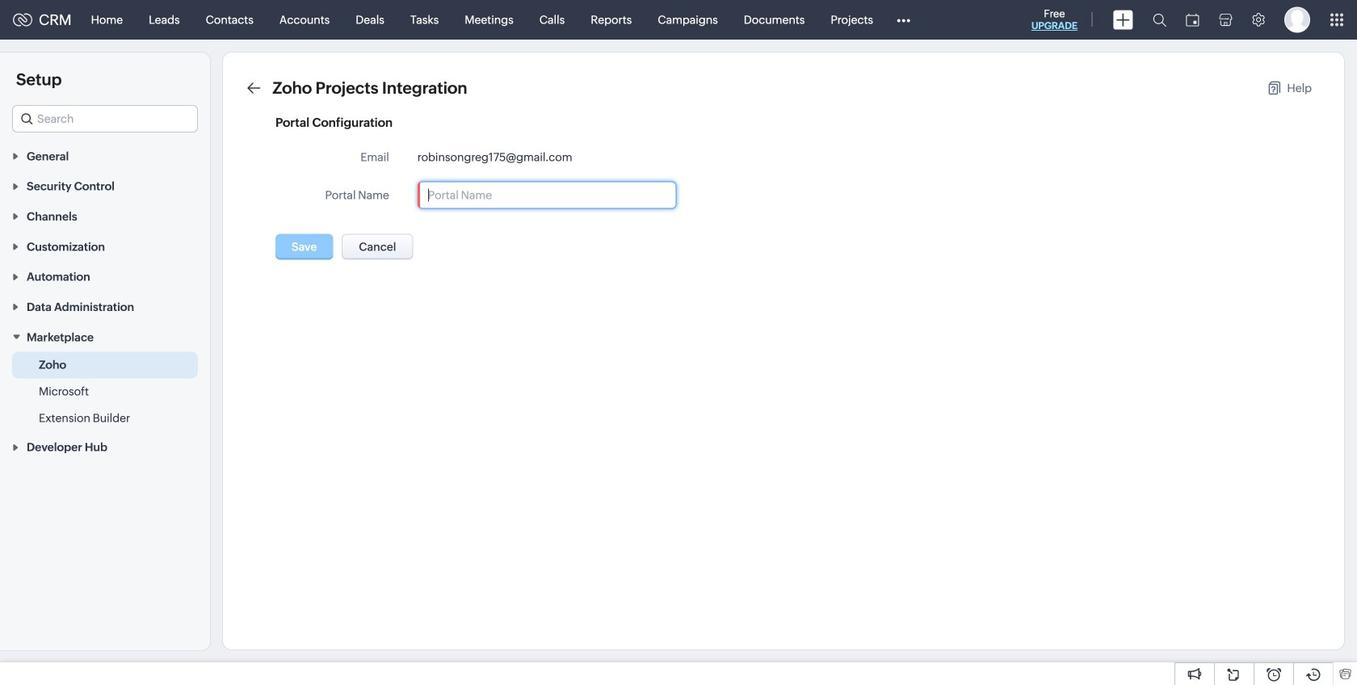 Task type: describe. For each thing, give the bounding box(es) containing it.
Other Modules field
[[886, 7, 921, 33]]

profile image
[[1285, 7, 1311, 33]]

calendar image
[[1186, 13, 1200, 26]]

Portal Name text field
[[418, 182, 676, 208]]

logo image
[[13, 13, 32, 26]]



Task type: vqa. For each thing, say whether or not it's contained in the screenshot.
CHANNELS
no



Task type: locate. For each thing, give the bounding box(es) containing it.
search image
[[1153, 13, 1167, 27]]

Search text field
[[13, 106, 197, 132]]

create menu element
[[1104, 0, 1143, 39]]

region
[[0, 352, 210, 432]]

profile element
[[1275, 0, 1320, 39]]

None field
[[12, 105, 198, 133]]

create menu image
[[1113, 10, 1134, 29]]

search element
[[1143, 0, 1176, 40]]



